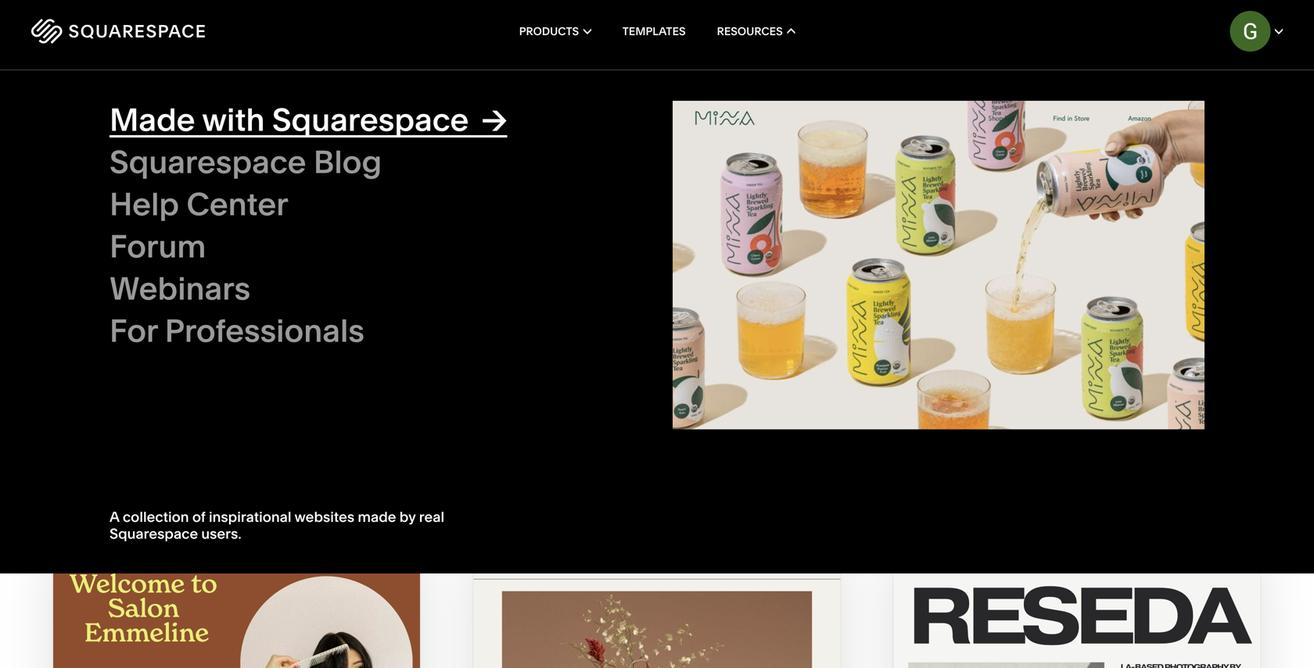 Task type: locate. For each thing, give the bounding box(es) containing it.
design
[[256, 286, 293, 299]]

make any template yours with ease.
[[53, 84, 417, 172]]

forum
[[110, 227, 206, 266]]

products button
[[519, 0, 591, 63]]

store
[[115, 238, 142, 251]]

squarespace up the 'squarespace blog' link
[[272, 101, 469, 139]]

1 horizontal spatial a
[[1211, 93, 1218, 108]]

popular designs templates (29)
[[53, 508, 310, 530]]

showcase image
[[673, 101, 1205, 433]]

templates
[[992, 123, 1052, 138]]

& right the health
[[265, 333, 272, 346]]

responsive
[[874, 123, 939, 138]]

or
[[1196, 93, 1208, 108]]

& for decor
[[758, 239, 765, 252]]

with
[[202, 101, 265, 139], [165, 124, 244, 172]]

for professionals link
[[110, 312, 642, 354]]

home & decor link
[[724, 239, 815, 252]]

squarespace up center
[[110, 143, 306, 181]]

make
[[53, 84, 156, 133]]

templates
[[623, 25, 686, 38], [190, 508, 275, 530]]

reseda image
[[894, 546, 1261, 669]]

forum link
[[110, 227, 642, 270]]

products
[[519, 25, 579, 38]]

whether you need a portfolio website, an online store, or a personal blog, you can use squarespace's customizable and responsive website templates to get started.
[[874, 93, 1231, 138]]

& for design
[[246, 286, 254, 299]]

fitness link
[[724, 286, 776, 299]]

squarespace logo image
[[31, 19, 205, 44]]

& right home at right top
[[758, 239, 765, 252]]

1 horizontal spatial templates
[[623, 25, 686, 38]]

0 horizontal spatial templates
[[190, 508, 275, 530]]

templates link
[[623, 0, 686, 63]]

ease.
[[254, 124, 353, 172]]

health & beauty link
[[229, 333, 326, 346]]

webinars
[[110, 270, 250, 308]]

0 horizontal spatial a
[[985, 93, 992, 108]]

decor
[[768, 239, 800, 252]]

& for animals
[[761, 262, 768, 276]]

çimen image
[[474, 546, 841, 669]]

my favorites
[[1190, 209, 1262, 220]]

memberships
[[78, 285, 150, 298]]

nature & animals link
[[724, 262, 828, 276]]

estate
[[584, 356, 616, 370]]

&
[[758, 239, 765, 252], [761, 262, 768, 276], [246, 286, 254, 299], [265, 333, 272, 346], [618, 356, 626, 370]]

0 vertical spatial templates
[[623, 25, 686, 38]]

website
[[942, 123, 989, 138]]

squarespace
[[272, 101, 469, 139], [110, 143, 306, 181]]

& right "art"
[[246, 286, 254, 299]]

template
[[240, 84, 409, 133]]

1 vertical spatial squarespace
[[110, 143, 306, 181]]

properties
[[628, 356, 681, 370]]

nature & animals
[[724, 262, 812, 276]]

emmeline image
[[53, 546, 420, 669]]

you left can
[[962, 108, 983, 123]]

you left need
[[927, 93, 949, 108]]

a right or
[[1211, 93, 1218, 108]]

designs
[[120, 508, 186, 530]]

0 vertical spatial squarespace
[[272, 101, 469, 139]]

you
[[927, 93, 949, 108], [962, 108, 983, 123]]

a right need
[[985, 93, 992, 108]]

get
[[1069, 123, 1089, 138]]

home
[[724, 239, 755, 252]]

blog
[[314, 143, 382, 181]]

whether
[[874, 93, 925, 108]]

personal
[[874, 108, 926, 123]]

resources
[[717, 25, 783, 38]]

can
[[986, 108, 1008, 123]]

use
[[1011, 108, 1032, 123]]

a
[[985, 93, 992, 108], [1211, 93, 1218, 108]]

squarespace blog help center forum webinars for professionals
[[110, 143, 382, 350]]

squarespace blog link
[[110, 143, 642, 185]]

& right nature
[[761, 262, 768, 276]]

my favorites link
[[1164, 204, 1262, 225]]

online
[[78, 238, 112, 251]]

center
[[187, 185, 289, 223]]

yours
[[53, 124, 157, 172]]

made with squarespace
[[110, 101, 469, 139]]

nature
[[724, 262, 759, 276]]

to
[[1054, 123, 1067, 138]]

started.
[[1092, 123, 1138, 138]]



Task type: vqa. For each thing, say whether or not it's contained in the screenshot.
left a
yes



Task type: describe. For each thing, give the bounding box(es) containing it.
1 a from the left
[[985, 93, 992, 108]]

fitness
[[724, 286, 760, 299]]

real
[[559, 356, 581, 370]]

(29)
[[279, 508, 310, 530]]

squarespace logo link
[[31, 19, 282, 44]]

0 horizontal spatial you
[[927, 93, 949, 108]]

art & design
[[229, 286, 293, 299]]

art & design link
[[229, 286, 308, 299]]

blog,
[[929, 108, 959, 123]]

photography link
[[229, 309, 310, 323]]

resources button
[[717, 0, 795, 63]]

favorites
[[1208, 209, 1262, 220]]

topic
[[229, 212, 257, 222]]

squarespace's
[[1035, 108, 1123, 123]]

art
[[229, 286, 244, 299]]

1 vertical spatial templates
[[190, 508, 275, 530]]

an
[[1102, 93, 1116, 108]]

webinars link
[[110, 270, 642, 312]]

website,
[[1049, 93, 1099, 108]]

customizable
[[1125, 108, 1205, 123]]

help
[[110, 185, 179, 223]]

with inside make any template yours with ease.
[[165, 124, 244, 172]]

circle image
[[665, 101, 1197, 430]]

animals
[[771, 262, 812, 276]]

photography
[[229, 309, 295, 323]]

and
[[1208, 108, 1231, 123]]

health
[[229, 333, 262, 346]]

portfolio
[[995, 93, 1046, 108]]

online store
[[78, 238, 142, 251]]

real estate & properties
[[559, 356, 681, 370]]

1 horizontal spatial you
[[962, 108, 983, 123]]

for
[[110, 312, 158, 350]]

2 a from the left
[[1211, 93, 1218, 108]]

any
[[165, 84, 231, 133]]

& right estate
[[618, 356, 626, 370]]

store,
[[1159, 93, 1193, 108]]

professionals
[[165, 312, 364, 350]]

need
[[952, 93, 982, 108]]

beauty
[[274, 333, 310, 346]]

→
[[482, 101, 507, 139]]

my
[[1190, 209, 1205, 220]]

made
[[110, 101, 195, 139]]

real estate & properties link
[[559, 356, 697, 370]]

popular
[[53, 508, 116, 530]]

scheduling
[[78, 332, 137, 345]]

help center link
[[110, 185, 642, 228]]

home & decor
[[724, 239, 800, 252]]

& for beauty
[[265, 333, 272, 346]]

health & beauty
[[229, 333, 310, 346]]

online
[[1119, 93, 1156, 108]]

squarespace inside "squarespace blog help center forum webinars for professionals"
[[110, 143, 306, 181]]



